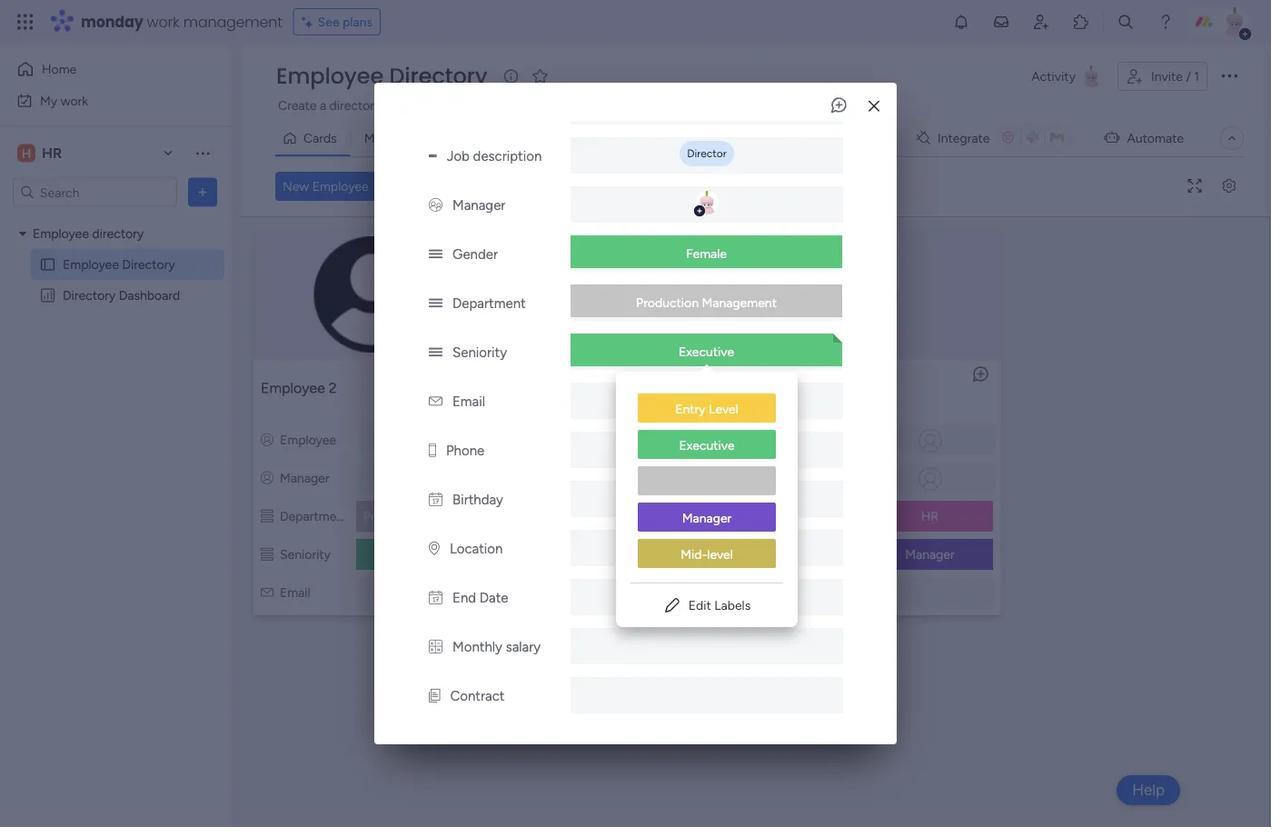 Task type: describe. For each thing, give the bounding box(es) containing it.
create a directory of current and past employees. each applicant hired during the recruitment process can automatically be moved to this board using the automation center.
[[278, 98, 1264, 113]]

new employee
[[283, 179, 369, 194]]

it
[[670, 509, 680, 524]]

sort button
[[678, 172, 742, 201]]

management inside dialog
[[702, 295, 777, 310]]

1 horizontal spatial option
[[638, 466, 776, 495]]

job
[[447, 148, 470, 165]]

current
[[400, 98, 441, 113]]

select product image
[[16, 13, 35, 31]]

new
[[283, 179, 309, 194]]

moved
[[983, 98, 1022, 113]]

activity button
[[1025, 62, 1111, 91]]

workspace selection element
[[17, 142, 65, 164]]

v2 file column image
[[429, 688, 440, 704]]

invite
[[1152, 69, 1183, 84]]

labels
[[715, 598, 751, 613]]

cards
[[304, 130, 337, 146]]

v2 location column image
[[429, 541, 440, 557]]

phone
[[446, 443, 485, 459]]

end date
[[453, 590, 509, 606]]

directory inside list box
[[92, 226, 144, 241]]

employees.
[[496, 98, 561, 113]]

table
[[395, 130, 425, 146]]

monday
[[81, 11, 143, 32]]

dapulse person column image for manager
[[261, 470, 274, 486]]

2 vertical spatial directory
[[63, 288, 116, 303]]

be
[[965, 98, 980, 113]]

email for v2 email column image
[[453, 394, 485, 410]]

monthly
[[453, 639, 503, 655]]

email for v2 email column icon associated with manager
[[791, 585, 821, 600]]

home
[[42, 61, 77, 77]]

see plans button
[[293, 8, 381, 35]]

edit
[[689, 598, 712, 613]]

automatically
[[886, 98, 962, 113]]

list box containing employee directory
[[0, 215, 232, 556]]

1 mid- from the left
[[649, 547, 675, 562]]

see more
[[829, 97, 883, 112]]

activity
[[1032, 69, 1076, 84]]

manager option
[[638, 503, 776, 532]]

help
[[1133, 781, 1165, 799]]

process
[[814, 98, 859, 113]]

v2 status image for department
[[429, 295, 443, 312]]

settings image
[[1215, 180, 1244, 193]]

Search field
[[438, 174, 492, 199]]

0 vertical spatial employee directory
[[276, 61, 488, 91]]

2 vertical spatial executive
[[392, 547, 447, 562]]

Employee Directory field
[[272, 61, 492, 91]]

1 vertical spatial 1
[[584, 380, 590, 397]]

v2 email column image for manager
[[772, 585, 784, 600]]

ruby anderson image
[[1221, 7, 1250, 36]]

notifications image
[[953, 13, 971, 31]]

2
[[329, 380, 337, 397]]

sort
[[707, 179, 731, 194]]

recruitment
[[744, 98, 811, 113]]

employee 2
[[261, 380, 337, 397]]

v2 status outline image for executive
[[261, 509, 274, 524]]

caret down image
[[19, 227, 26, 240]]

edit labels button
[[631, 591, 784, 620]]

2 the from the left
[[1134, 98, 1153, 113]]

v2 dropdown column image
[[429, 148, 437, 165]]

date
[[480, 590, 509, 606]]

during
[[682, 98, 719, 113]]

board
[[1064, 98, 1097, 113]]

this
[[1040, 98, 1061, 113]]

help button
[[1117, 775, 1181, 805]]

level inside "option"
[[708, 547, 733, 562]]

1 vertical spatial directory
[[122, 257, 175, 272]]

work for monday
[[147, 11, 180, 32]]

search everything image
[[1117, 13, 1135, 31]]

see plans
[[318, 14, 373, 30]]

and
[[444, 98, 465, 113]]

filter
[[616, 179, 644, 194]]

invite / 1
[[1152, 69, 1200, 84]]

add to favorites image
[[531, 67, 550, 85]]

using
[[1100, 98, 1131, 113]]

job description
[[447, 148, 542, 165]]

more
[[854, 97, 883, 112]]

v2 status image for gender
[[429, 246, 443, 263]]

hr inside workspace selection element
[[42, 145, 62, 162]]

plans
[[343, 14, 373, 30]]

applicant
[[595, 98, 647, 113]]

my work
[[40, 93, 88, 108]]

home button
[[11, 55, 195, 84]]

automation
[[1156, 98, 1221, 113]]

autopilot image
[[1105, 126, 1120, 149]]

work for my
[[61, 93, 88, 108]]

v2 status outline image for manager
[[772, 509, 784, 524]]

cards button
[[275, 124, 351, 153]]

description
[[473, 148, 542, 165]]

entry level option
[[638, 394, 776, 423]]

1 the from the left
[[722, 98, 741, 113]]

female
[[686, 246, 727, 261]]

executive option
[[638, 430, 776, 459]]

automate
[[1128, 130, 1184, 146]]

v2 multiple person column image
[[429, 197, 443, 214]]

dashboard
[[119, 288, 180, 303]]

can
[[862, 98, 883, 113]]

each
[[564, 98, 592, 113]]

see more link
[[827, 95, 885, 114]]

gender
[[453, 246, 498, 263]]

card cover image image for employee 1
[[613, 280, 642, 309]]

/
[[1187, 69, 1192, 84]]

employee directory inside list box
[[63, 257, 175, 272]]

public board image
[[39, 256, 56, 273]]

list box containing entry level
[[616, 379, 798, 583]]

v2 email column image
[[429, 394, 443, 410]]

v2 phone column image
[[429, 443, 436, 459]]

email for executive v2 email column icon
[[280, 585, 311, 600]]



Task type: vqa. For each thing, say whether or not it's contained in the screenshot.
leftmost option
yes



Task type: locate. For each thing, give the bounding box(es) containing it.
monday work management
[[81, 11, 282, 32]]

apps image
[[1073, 13, 1091, 31]]

to
[[1025, 98, 1037, 113]]

0 horizontal spatial level
[[675, 547, 701, 562]]

1 horizontal spatial the
[[1134, 98, 1153, 113]]

1 horizontal spatial level
[[708, 547, 733, 562]]

0 horizontal spatial work
[[61, 93, 88, 108]]

collapse board header image
[[1225, 131, 1240, 145]]

employee 3
[[772, 380, 848, 397]]

show board description image
[[501, 67, 522, 85]]

2 horizontal spatial card cover image image
[[869, 280, 898, 309]]

executive
[[679, 344, 735, 360], [679, 438, 735, 453], [392, 547, 447, 562]]

directory up the dashboard
[[122, 257, 175, 272]]

1 horizontal spatial management
[[702, 295, 777, 310]]

open full screen image
[[1181, 180, 1210, 193]]

center.
[[1224, 98, 1264, 113]]

1 horizontal spatial 1
[[1195, 69, 1200, 84]]

employee directory up directory dashboard
[[63, 257, 175, 272]]

Search in workspace field
[[38, 182, 152, 203]]

v2 email column image
[[261, 585, 274, 600], [772, 585, 784, 600]]

0 vertical spatial 1
[[1195, 69, 1200, 84]]

the right using
[[1134, 98, 1153, 113]]

dapulse date column image
[[429, 590, 443, 606]]

director
[[687, 147, 727, 160]]

1 mid-level from the left
[[649, 547, 701, 562]]

option down executive option
[[638, 466, 776, 495]]

invite members image
[[1033, 13, 1051, 31]]

mid-
[[649, 547, 675, 562], [681, 547, 708, 562]]

2 v2 status image from the top
[[429, 295, 443, 312]]

1 horizontal spatial mid-
[[681, 547, 708, 562]]

1 vertical spatial production
[[364, 509, 426, 524]]

work inside button
[[61, 93, 88, 108]]

salary
[[506, 639, 541, 655]]

1 horizontal spatial dapulse person column image
[[772, 470, 785, 486]]

1 vertical spatial dapulse person column image
[[772, 470, 785, 486]]

executive up dapulse date column icon
[[392, 547, 447, 562]]

public dashboard image
[[39, 287, 56, 304]]

1 horizontal spatial production management
[[636, 295, 777, 310]]

0 horizontal spatial dapulse person column image
[[261, 432, 274, 448]]

0 vertical spatial option
[[0, 217, 232, 221]]

1 v2 email column image from the left
[[261, 585, 274, 600]]

close image
[[869, 100, 880, 113]]

see left more
[[829, 97, 851, 112]]

management down female at right
[[702, 295, 777, 310]]

see for see more
[[829, 97, 851, 112]]

dapulse integrations image
[[917, 131, 931, 145]]

2 mid-level from the left
[[681, 547, 733, 562]]

dapulse person column image for employee
[[772, 432, 785, 448]]

1 vertical spatial executive
[[679, 438, 735, 453]]

0 horizontal spatial option
[[0, 217, 232, 221]]

invite / 1 button
[[1118, 62, 1208, 91]]

management down birthday
[[429, 509, 504, 524]]

1 horizontal spatial directory
[[330, 98, 381, 113]]

past
[[468, 98, 493, 113]]

contract
[[450, 688, 505, 704]]

directory up and
[[389, 61, 488, 91]]

edit labels
[[689, 598, 751, 613]]

production management down female at right
[[636, 295, 777, 310]]

management
[[183, 11, 282, 32]]

0 horizontal spatial v2 email column image
[[261, 585, 274, 600]]

mid-level inside "option"
[[681, 547, 733, 562]]

mid-level
[[649, 547, 701, 562], [681, 547, 733, 562]]

production management down dapulse date column image
[[364, 509, 504, 524]]

row group containing employee 2
[[245, 221, 1266, 628]]

v2 status outline image
[[772, 547, 784, 562]]

directory
[[330, 98, 381, 113], [92, 226, 144, 241]]

1 vertical spatial work
[[61, 93, 88, 108]]

card cover image image
[[265, 236, 479, 353], [613, 280, 642, 309], [869, 280, 898, 309]]

2 mid- from the left
[[681, 547, 708, 562]]

production
[[636, 295, 699, 310], [364, 509, 426, 524]]

0 horizontal spatial management
[[429, 509, 504, 524]]

1 v2 status image from the top
[[429, 246, 443, 263]]

v2 status image left gender
[[429, 246, 443, 263]]

2 horizontal spatial directory
[[389, 61, 488, 91]]

list box
[[0, 215, 232, 556], [616, 379, 798, 583]]

mid- down it
[[649, 547, 675, 562]]

0 vertical spatial production
[[636, 295, 699, 310]]

department
[[453, 295, 526, 312], [280, 509, 348, 524], [535, 509, 604, 524], [791, 509, 859, 524]]

dapulse numbers column image
[[429, 639, 443, 655]]

0 vertical spatial management
[[702, 295, 777, 310]]

mid- down "manager" option
[[681, 547, 708, 562]]

1 vertical spatial management
[[429, 509, 504, 524]]

the
[[722, 98, 741, 113], [1134, 98, 1153, 113]]

0 vertical spatial directory
[[330, 98, 381, 113]]

hired
[[651, 98, 679, 113]]

h
[[22, 145, 31, 161]]

work
[[147, 11, 180, 32], [61, 93, 88, 108]]

v2 email column image for executive
[[261, 585, 274, 600]]

row group
[[245, 221, 1266, 628]]

1 vertical spatial hr
[[922, 509, 939, 524]]

work right monday on the left top
[[147, 11, 180, 32]]

1 horizontal spatial see
[[829, 97, 851, 112]]

main
[[364, 130, 392, 146]]

level inside row group
[[675, 547, 701, 562]]

dapulse person column image down employee 2 on the left top of page
[[261, 432, 274, 448]]

1 horizontal spatial production
[[636, 295, 699, 310]]

0 horizontal spatial 1
[[584, 380, 590, 397]]

executive down entry level
[[679, 438, 735, 453]]

2 v2 email column image from the left
[[772, 585, 784, 600]]

0 vertical spatial production management
[[636, 295, 777, 310]]

v2 status image
[[429, 345, 443, 361]]

my work button
[[11, 86, 195, 115]]

main table
[[364, 130, 425, 146]]

directory dashboard
[[63, 288, 180, 303]]

1 vertical spatial option
[[638, 466, 776, 495]]

1 vertical spatial employee directory
[[63, 257, 175, 272]]

create
[[278, 98, 317, 113]]

1 horizontal spatial card cover image image
[[613, 280, 642, 309]]

a
[[320, 98, 326, 113]]

0 horizontal spatial card cover image image
[[265, 236, 479, 353]]

1 horizontal spatial hr
[[922, 509, 939, 524]]

see left "plans"
[[318, 14, 340, 30]]

dapulse person column image
[[772, 432, 785, 448], [261, 470, 274, 486]]

manager inside option
[[682, 510, 732, 526]]

level down it
[[675, 547, 701, 562]]

1 vertical spatial directory
[[92, 226, 144, 241]]

1 inside button
[[1195, 69, 1200, 84]]

dialog
[[375, 0, 897, 744]]

mid-level down "manager" option
[[681, 547, 733, 562]]

1 vertical spatial see
[[829, 97, 851, 112]]

0 horizontal spatial production management
[[364, 509, 504, 524]]

2 level from the left
[[708, 547, 733, 562]]

email inside dialog
[[453, 394, 485, 410]]

monthly salary
[[453, 639, 541, 655]]

hr
[[42, 145, 62, 162], [922, 509, 939, 524]]

0 vertical spatial see
[[318, 14, 340, 30]]

1 level from the left
[[675, 547, 701, 562]]

3
[[840, 380, 848, 397]]

help image
[[1157, 13, 1175, 31]]

integrate
[[938, 130, 990, 146]]

1 horizontal spatial v2 email column image
[[772, 585, 784, 600]]

seniority
[[453, 345, 507, 361], [280, 547, 331, 562], [535, 547, 586, 562], [791, 547, 842, 562]]

v2 status image up v2 status icon
[[429, 295, 443, 312]]

employee directory
[[276, 61, 488, 91], [63, 257, 175, 272]]

0 vertical spatial work
[[147, 11, 180, 32]]

work right my
[[61, 93, 88, 108]]

0 horizontal spatial hr
[[42, 145, 62, 162]]

end
[[453, 590, 476, 606]]

1 horizontal spatial employee directory
[[276, 61, 488, 91]]

0 horizontal spatial mid-
[[649, 547, 675, 562]]

inbox image
[[993, 13, 1011, 31]]

dialog containing job description
[[375, 0, 897, 744]]

email
[[453, 394, 485, 410], [280, 585, 311, 600], [535, 585, 566, 600], [791, 585, 821, 600]]

hr inside row group
[[922, 509, 939, 524]]

option up employee directory
[[0, 217, 232, 221]]

main table button
[[351, 124, 438, 153]]

entry level
[[676, 401, 739, 417]]

0 vertical spatial hr
[[42, 145, 62, 162]]

0 horizontal spatial the
[[722, 98, 741, 113]]

the right during
[[722, 98, 741, 113]]

card cover image image for employee 3
[[869, 280, 898, 309]]

0 horizontal spatial employee directory
[[63, 257, 175, 272]]

employee
[[276, 61, 384, 91], [312, 179, 369, 194], [33, 226, 89, 241], [63, 257, 119, 272], [261, 380, 325, 397], [516, 380, 581, 397], [772, 380, 836, 397], [280, 432, 336, 448], [535, 432, 592, 448], [791, 432, 847, 448]]

dapulse person column image
[[261, 432, 274, 448], [772, 470, 785, 486]]

0 vertical spatial v2 status image
[[429, 246, 443, 263]]

0 vertical spatial dapulse person column image
[[772, 432, 785, 448]]

1 horizontal spatial list box
[[616, 379, 798, 583]]

v2 status image
[[429, 246, 443, 263], [429, 295, 443, 312]]

0 horizontal spatial list box
[[0, 215, 232, 556]]

of
[[384, 98, 396, 113]]

0 horizontal spatial production
[[364, 509, 426, 524]]

level
[[709, 401, 739, 417]]

0 vertical spatial executive
[[679, 344, 735, 360]]

arrow down image
[[651, 175, 672, 197]]

0 vertical spatial dapulse person column image
[[261, 432, 274, 448]]

1 horizontal spatial directory
[[122, 257, 175, 272]]

entry
[[676, 401, 706, 417]]

directory down search in workspace field
[[92, 226, 144, 241]]

1 horizontal spatial dapulse person column image
[[772, 432, 785, 448]]

see for see plans
[[318, 14, 340, 30]]

0 horizontal spatial directory
[[92, 226, 144, 241]]

location
[[450, 541, 503, 557]]

see inside button
[[318, 14, 340, 30]]

employee directory
[[33, 226, 144, 241]]

1 vertical spatial production management
[[364, 509, 504, 524]]

v2 status outline image
[[261, 509, 274, 524], [772, 509, 784, 524], [261, 547, 274, 562]]

new employee button
[[275, 172, 376, 201]]

dapulse person column image for employee
[[261, 432, 274, 448]]

0 vertical spatial directory
[[389, 61, 488, 91]]

0 horizontal spatial dapulse person column image
[[261, 470, 274, 486]]

see
[[318, 14, 340, 30], [829, 97, 851, 112]]

level down "manager" option
[[708, 547, 733, 562]]

executive up entry level option
[[679, 344, 735, 360]]

birthday
[[453, 492, 504, 508]]

0 horizontal spatial see
[[318, 14, 340, 30]]

executive inside option
[[679, 438, 735, 453]]

management
[[702, 295, 777, 310], [429, 509, 504, 524]]

1 vertical spatial v2 status image
[[429, 295, 443, 312]]

mid-level option
[[638, 539, 776, 568]]

production management
[[636, 295, 777, 310], [364, 509, 504, 524]]

mid-level down it
[[649, 547, 701, 562]]

filter button
[[586, 172, 672, 201]]

option
[[0, 217, 232, 221], [638, 466, 776, 495]]

employee directory up of
[[276, 61, 488, 91]]

employee inside button
[[312, 179, 369, 194]]

dapulse date column image
[[429, 492, 443, 508]]

mid- inside "option"
[[681, 547, 708, 562]]

0 horizontal spatial directory
[[63, 288, 116, 303]]

1 horizontal spatial work
[[147, 11, 180, 32]]

directory right public dashboard icon on the left top of the page
[[63, 288, 116, 303]]

dapulse person column image up v2 status outline icon
[[772, 470, 785, 486]]

1 vertical spatial dapulse person column image
[[261, 470, 274, 486]]

employee 1
[[516, 380, 590, 397]]

my
[[40, 93, 57, 108]]

directory
[[389, 61, 488, 91], [122, 257, 175, 272], [63, 288, 116, 303]]

workspace image
[[17, 143, 35, 163]]

directory right a
[[330, 98, 381, 113]]

dapulse person column image for manager
[[772, 470, 785, 486]]



